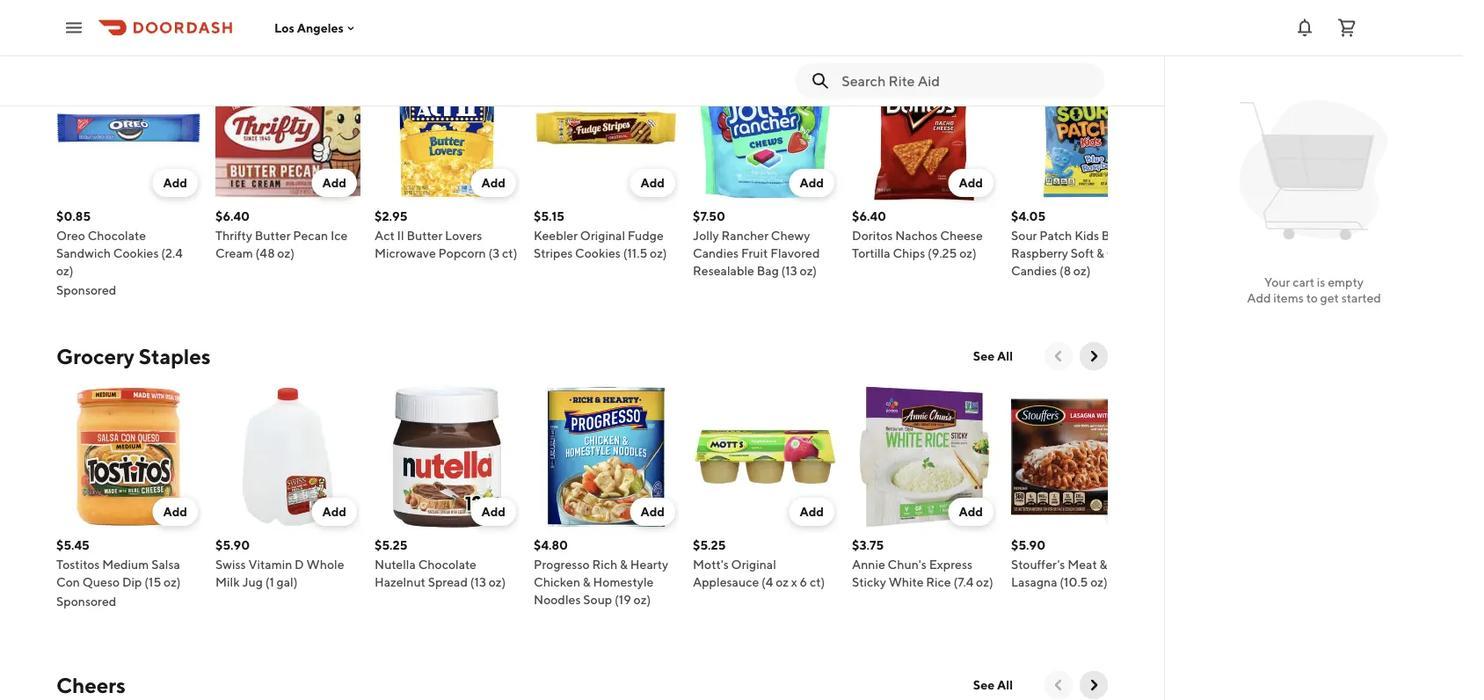 Task type: vqa. For each thing, say whether or not it's contained in the screenshot.
the & inside $4.05 Sour Patch Kids Blue Raspberry Soft & Chewy Candies (8 oz)
yes



Task type: locate. For each thing, give the bounding box(es) containing it.
1 see all link from the top
[[963, 342, 1024, 370]]

$5.15
[[534, 209, 564, 223]]

1 see all from the top
[[973, 349, 1013, 363]]

candies inside $4.05 sour patch kids blue raspberry soft & chewy candies (8 oz)
[[1011, 263, 1057, 278]]

started
[[1342, 291, 1381, 305]]

$5.25 inside $5.25 mott's original applesauce (4 oz x 6 ct)
[[693, 538, 726, 552]]

see all link left previous button of carousel image
[[963, 342, 1024, 370]]

oz) right (48
[[277, 246, 295, 260]]

$6.40 up thrifty on the left top of page
[[215, 209, 250, 223]]

1 0 in cart. click to edit quantity image from the top
[[1108, 169, 1153, 197]]

oz) down the salsa
[[164, 575, 181, 589]]

x
[[791, 575, 797, 589]]

sponsored inside $0.85 oreo chocolate sandwich cookies (2.4 oz) sponsored
[[56, 283, 116, 297]]

1 horizontal spatial $6.40
[[852, 209, 886, 223]]

grocery staples
[[56, 343, 211, 368]]

rancher
[[722, 228, 769, 243]]

0 horizontal spatial $5.90
[[215, 538, 250, 552]]

2 $6.40 from the left
[[852, 209, 886, 223]]

oz) inside $6.40 doritos nachos cheese tortilla chips (9.25 oz)
[[960, 246, 977, 260]]

oz) inside $0.85 oreo chocolate sandwich cookies (2.4 oz) sponsored
[[56, 263, 74, 278]]

2 see from the top
[[973, 678, 995, 692]]

1 $5.25 from the left
[[375, 538, 408, 552]]

chewy inside $7.50 jolly rancher chewy candies fruit flavored resealable bag (13 oz)
[[771, 228, 810, 243]]

1 see from the top
[[973, 349, 995, 363]]

empty retail cart image
[[1232, 88, 1397, 253]]

sauce
[[1110, 557, 1144, 572]]

0 horizontal spatial cookies
[[113, 246, 159, 260]]

1 vertical spatial see all link
[[963, 671, 1024, 699]]

& right meat
[[1100, 557, 1108, 572]]

treat
[[56, 15, 107, 40]]

add up cheese
[[959, 175, 983, 190]]

2 0 in cart. click to edit quantity image from the top
[[1108, 498, 1153, 526]]

sticky
[[852, 575, 886, 589]]

see left previous button of carousel icon
[[973, 678, 995, 692]]

doritos nachos cheese tortilla chips (9.25 oz) image
[[852, 55, 997, 201]]

oz) inside $5.15 keebler original fudge stripes cookies (11.5 oz)
[[650, 246, 667, 260]]

0 in cart. click to edit quantity image for $4.05 sour patch kids blue raspberry soft & chewy candies (8 oz)
[[1108, 169, 1153, 197]]

$5.90
[[215, 538, 250, 552], [1011, 538, 1046, 552]]

0 horizontal spatial $6.40
[[215, 209, 250, 223]]

sponsored down "sandwich" on the top left
[[56, 283, 116, 297]]

$4.80
[[534, 538, 568, 552]]

(13 inside $5.25 nutella chocolate hazelnut spread (13 oz)
[[470, 575, 486, 589]]

add down your
[[1247, 291, 1271, 305]]

add for jolly rancher chewy candies fruit flavored resealable bag (13 oz)
[[800, 175, 824, 190]]

(3
[[489, 246, 500, 260]]

add for act il butter lovers microwave popcorn (3 ct)
[[481, 175, 506, 190]]

keebler
[[534, 228, 578, 243]]

oz) down fudge
[[650, 246, 667, 260]]

cookies left (2.4
[[113, 246, 159, 260]]

hazelnut
[[375, 575, 426, 589]]

1 horizontal spatial chewy
[[1107, 246, 1146, 260]]

2 $5.25 from the left
[[693, 538, 726, 552]]

all left previous button of carousel icon
[[997, 678, 1013, 692]]

1 vertical spatial see
[[973, 678, 995, 692]]

0 horizontal spatial ct)
[[502, 246, 517, 260]]

rich
[[592, 557, 618, 572]]

ct) right the (3
[[502, 246, 517, 260]]

see
[[973, 349, 995, 363], [973, 678, 995, 692]]

2 butter from the left
[[407, 228, 443, 243]]

original inside $5.15 keebler original fudge stripes cookies (11.5 oz)
[[580, 228, 625, 243]]

2 all from the top
[[997, 678, 1013, 692]]

ct) inside $5.25 mott's original applesauce (4 oz x 6 ct)
[[810, 575, 825, 589]]

pecan
[[293, 228, 328, 243]]

0 vertical spatial candies
[[693, 246, 739, 260]]

1 vertical spatial (13
[[470, 575, 486, 589]]

2 cookies from the left
[[575, 246, 621, 260]]

queso
[[82, 575, 120, 589]]

add for nutella chocolate hazelnut spread (13 oz)
[[481, 504, 506, 519]]

$7.50 jolly rancher chewy candies fruit flavored resealable bag (13 oz)
[[693, 209, 820, 278]]

all left previous button of carousel image
[[997, 349, 1013, 363]]

butter up (48
[[255, 228, 291, 243]]

cheers
[[56, 672, 125, 697]]

0 vertical spatial 0 in cart. click to edit quantity image
[[1108, 169, 1153, 197]]

$5.90 up swiss
[[215, 538, 250, 552]]

add up $5.25 nutella chocolate hazelnut spread (13 oz)
[[481, 504, 506, 519]]

see all link left previous button of carousel icon
[[963, 671, 1024, 699]]

fruit
[[741, 246, 768, 260]]

0 vertical spatial chewy
[[771, 228, 810, 243]]

1 $6.40 from the left
[[215, 209, 250, 223]]

1 vertical spatial all
[[997, 678, 1013, 692]]

0 vertical spatial all
[[997, 349, 1013, 363]]

1 horizontal spatial chocolate
[[418, 557, 477, 572]]

add up ice
[[322, 175, 346, 190]]

stouffer's
[[1011, 557, 1065, 572]]

add
[[163, 175, 187, 190], [322, 175, 346, 190], [481, 175, 506, 190], [641, 175, 665, 190], [800, 175, 824, 190], [959, 175, 983, 190], [1247, 291, 1271, 305], [163, 504, 187, 519], [322, 504, 346, 519], [481, 504, 506, 519], [641, 504, 665, 519], [800, 504, 824, 519], [959, 504, 983, 519]]

oz) right the '(7.4'
[[976, 575, 993, 589]]

& right 'soft'
[[1097, 246, 1105, 260]]

0 horizontal spatial chewy
[[771, 228, 810, 243]]

jolly
[[693, 228, 719, 243]]

original up "(11.5"
[[580, 228, 625, 243]]

1 horizontal spatial $5.90
[[1011, 538, 1046, 552]]

add up express
[[959, 504, 983, 519]]

0 horizontal spatial chocolate
[[88, 228, 146, 243]]

0 vertical spatial see all link
[[963, 342, 1024, 370]]

$5.90 inside $5.90 swiss vitamin d whole milk jug (1 gal)
[[215, 538, 250, 552]]

los
[[274, 20, 295, 35]]

1 horizontal spatial (13
[[781, 263, 797, 278]]

empty
[[1328, 275, 1364, 289]]

1 all from the top
[[997, 349, 1013, 363]]

chocolate inside $5.25 nutella chocolate hazelnut spread (13 oz)
[[418, 557, 477, 572]]

$5.25 up mott's
[[693, 538, 726, 552]]

oz) inside $5.90 stouffer's meat & sauce lasagna (10.5 oz)
[[1091, 575, 1108, 589]]

(19
[[615, 592, 631, 607]]

candies
[[693, 246, 739, 260], [1011, 263, 1057, 278]]

treat yourself
[[56, 15, 190, 40]]

1 cookies from the left
[[113, 246, 159, 260]]

ct)
[[502, 246, 517, 260], [810, 575, 825, 589]]

gal)
[[277, 575, 298, 589]]

oz) right (19
[[634, 592, 651, 607]]

(9.25
[[928, 246, 957, 260]]

ct) inside $2.95 act il butter lovers microwave popcorn (3 ct)
[[502, 246, 517, 260]]

chocolate for spread
[[418, 557, 477, 572]]

add for progresso rich & hearty chicken & homestyle noodles soup (19 oz)
[[641, 504, 665, 519]]

is
[[1317, 275, 1326, 289]]

sour
[[1011, 228, 1037, 243]]

to
[[1306, 291, 1318, 305]]

$4.80 progresso rich & hearty chicken & homestyle noodles soup (19 oz)
[[534, 538, 668, 607]]

chewy
[[771, 228, 810, 243], [1107, 246, 1146, 260]]

add inside your cart is empty add items to get started
[[1247, 291, 1271, 305]]

0 in cart. click to edit quantity image up blue on the top of the page
[[1108, 169, 1153, 197]]

rice
[[926, 575, 951, 589]]

add up (2.4
[[163, 175, 187, 190]]

$5.90 inside $5.90 stouffer's meat & sauce lasagna (10.5 oz)
[[1011, 538, 1046, 552]]

1 horizontal spatial candies
[[1011, 263, 1057, 278]]

butter right il
[[407, 228, 443, 243]]

0 horizontal spatial butter
[[255, 228, 291, 243]]

see all left previous button of carousel image
[[973, 349, 1013, 363]]

see for cheers
[[973, 678, 995, 692]]

grocery
[[56, 343, 134, 368]]

see all
[[973, 349, 1013, 363], [973, 678, 1013, 692]]

sponsored down queso
[[56, 594, 116, 609]]

(13 right spread
[[470, 575, 486, 589]]

add up fudge
[[641, 175, 665, 190]]

1 vertical spatial original
[[731, 557, 776, 572]]

cheese
[[940, 228, 983, 243]]

ct) right 6
[[810, 575, 825, 589]]

1 horizontal spatial cookies
[[575, 246, 621, 260]]

0 vertical spatial see all
[[973, 349, 1013, 363]]

oz) right (8
[[1074, 263, 1091, 278]]

0 vertical spatial ct)
[[502, 246, 517, 260]]

chewy up flavored
[[771, 228, 810, 243]]

0 vertical spatial see
[[973, 349, 995, 363]]

butter
[[255, 228, 291, 243], [407, 228, 443, 243]]

add for tostitos medium salsa con queso dip (15 oz)
[[163, 504, 187, 519]]

stouffer's meat & sauce lasagna (10.5 oz) image
[[1011, 384, 1156, 529]]

add for oreo chocolate sandwich cookies (2.4 oz)
[[163, 175, 187, 190]]

$6.40 inside $6.40 thrifty butter pecan ice cream (48 oz)
[[215, 209, 250, 223]]

1 horizontal spatial $5.25
[[693, 538, 726, 552]]

cookies left "(11.5"
[[575, 246, 621, 260]]

1 vertical spatial 0 in cart. click to edit quantity image
[[1108, 498, 1153, 526]]

salsa
[[151, 557, 180, 572]]

chewy down blue on the top of the page
[[1107, 246, 1146, 260]]

1 butter from the left
[[255, 228, 291, 243]]

1 horizontal spatial ct)
[[810, 575, 825, 589]]

0 vertical spatial (13
[[781, 263, 797, 278]]

see all left previous button of carousel icon
[[973, 678, 1013, 692]]

vitamin
[[248, 557, 292, 572]]

0 horizontal spatial (13
[[470, 575, 486, 589]]

$5.25 for $5.25 nutella chocolate hazelnut spread (13 oz)
[[375, 538, 408, 552]]

&
[[1097, 246, 1105, 260], [620, 557, 628, 572], [1100, 557, 1108, 572], [583, 575, 591, 589]]

0 horizontal spatial candies
[[693, 246, 739, 260]]

(10.5
[[1060, 575, 1088, 589]]

oz) right spread
[[489, 575, 506, 589]]

oz)
[[277, 246, 295, 260], [650, 246, 667, 260], [960, 246, 977, 260], [56, 263, 74, 278], [800, 263, 817, 278], [1074, 263, 1091, 278], [164, 575, 181, 589], [489, 575, 506, 589], [976, 575, 993, 589], [1091, 575, 1108, 589], [634, 592, 651, 607]]

& up soup on the bottom
[[583, 575, 591, 589]]

2 sponsored from the top
[[56, 594, 116, 609]]

$5.45 tostitos medium salsa con queso dip (15 oz) sponsored
[[56, 538, 181, 609]]

1 vertical spatial chewy
[[1107, 246, 1146, 260]]

1 horizontal spatial butter
[[407, 228, 443, 243]]

medium
[[102, 557, 149, 572]]

see left previous button of carousel image
[[973, 349, 995, 363]]

chocolate inside $0.85 oreo chocolate sandwich cookies (2.4 oz) sponsored
[[88, 228, 146, 243]]

1 vertical spatial candies
[[1011, 263, 1057, 278]]

original up "(4"
[[731, 557, 776, 572]]

0 vertical spatial chocolate
[[88, 228, 146, 243]]

oz) inside $4.05 sour patch kids blue raspberry soft & chewy candies (8 oz)
[[1074, 263, 1091, 278]]

candies inside $7.50 jolly rancher chewy candies fruit flavored resealable bag (13 oz)
[[693, 246, 739, 260]]

chocolate
[[88, 228, 146, 243], [418, 557, 477, 572]]

$5.25 inside $5.25 nutella chocolate hazelnut spread (13 oz)
[[375, 538, 408, 552]]

0 in cart. click to edit quantity image up sauce
[[1108, 498, 1153, 526]]

see for grocery staples
[[973, 349, 995, 363]]

butter inside $2.95 act il butter lovers microwave popcorn (3 ct)
[[407, 228, 443, 243]]

blue
[[1102, 228, 1127, 243]]

ct) for mott's original applesauce (4 oz x 6 ct)
[[810, 575, 825, 589]]

1 vertical spatial chocolate
[[418, 557, 477, 572]]

original inside $5.25 mott's original applesauce (4 oz x 6 ct)
[[731, 557, 776, 572]]

$2.95
[[375, 209, 407, 223]]

jolly rancher chewy candies fruit flavored resealable bag (13 oz) image
[[693, 55, 838, 201]]

$5.90 up 'stouffer's' on the bottom of page
[[1011, 538, 1046, 552]]

$5.25 for $5.25 mott's original applesauce (4 oz x 6 ct)
[[693, 538, 726, 552]]

oz) inside $5.45 tostitos medium salsa con queso dip (15 oz) sponsored
[[164, 575, 181, 589]]

bag
[[757, 263, 779, 278]]

0 horizontal spatial original
[[580, 228, 625, 243]]

candies down raspberry
[[1011, 263, 1057, 278]]

1 $5.90 from the left
[[215, 538, 250, 552]]

oz) down "sandwich" on the top left
[[56, 263, 74, 278]]

original
[[580, 228, 625, 243], [731, 557, 776, 572]]

see all link
[[963, 342, 1024, 370], [963, 671, 1024, 699]]

oz) down cheese
[[960, 246, 977, 260]]

add up lovers
[[481, 175, 506, 190]]

chocolate up spread
[[418, 557, 477, 572]]

1 horizontal spatial original
[[731, 557, 776, 572]]

add up hearty
[[641, 504, 665, 519]]

add up the salsa
[[163, 504, 187, 519]]

1 vertical spatial ct)
[[810, 575, 825, 589]]

applesauce
[[693, 575, 759, 589]]

chocolate up "sandwich" on the top left
[[88, 228, 146, 243]]

mott's original applesauce (4 oz x 6 ct) image
[[693, 384, 838, 529]]

$6.40 for $6.40 thrifty butter pecan ice cream (48 oz)
[[215, 209, 250, 223]]

cookies
[[113, 246, 159, 260], [575, 246, 621, 260]]

los angeles button
[[274, 20, 358, 35]]

butter inside $6.40 thrifty butter pecan ice cream (48 oz)
[[255, 228, 291, 243]]

0 in cart. click to edit quantity image
[[1108, 169, 1153, 197], [1108, 498, 1153, 526]]

oz) inside $7.50 jolly rancher chewy candies fruit flavored resealable bag (13 oz)
[[800, 263, 817, 278]]

$6.40 up the doritos
[[852, 209, 886, 223]]

1 sponsored from the top
[[56, 283, 116, 297]]

2 see all link from the top
[[963, 671, 1024, 699]]

add up 6
[[800, 504, 824, 519]]

2 see all from the top
[[973, 678, 1013, 692]]

lovers
[[445, 228, 482, 243]]

0 vertical spatial sponsored
[[56, 283, 116, 297]]

1 vertical spatial see all
[[973, 678, 1013, 692]]

0 horizontal spatial $5.25
[[375, 538, 408, 552]]

add up whole
[[322, 504, 346, 519]]

(13 down flavored
[[781, 263, 797, 278]]

oz) down flavored
[[800, 263, 817, 278]]

add up flavored
[[800, 175, 824, 190]]

0 vertical spatial original
[[580, 228, 625, 243]]

progresso rich & hearty chicken & homestyle noodles soup (19 oz) image
[[534, 384, 679, 529]]

candies up resealable on the top
[[693, 246, 739, 260]]

$6.40 inside $6.40 doritos nachos cheese tortilla chips (9.25 oz)
[[852, 209, 886, 223]]

2 $5.90 from the left
[[1011, 538, 1046, 552]]

$5.25 up nutella
[[375, 538, 408, 552]]

los angeles
[[274, 20, 344, 35]]

kids
[[1075, 228, 1099, 243]]

1 vertical spatial sponsored
[[56, 594, 116, 609]]

$2.95 act il butter lovers microwave popcorn (3 ct)
[[375, 209, 517, 260]]

oz) down meat
[[1091, 575, 1108, 589]]

(13
[[781, 263, 797, 278], [470, 575, 486, 589]]



Task type: describe. For each thing, give the bounding box(es) containing it.
tostitos medium salsa con queso dip (15 oz) image
[[56, 384, 201, 529]]

thrifty butter pecan ice cream (48 oz) image
[[215, 55, 361, 201]]

chips
[[893, 246, 925, 260]]

cookies inside $0.85 oreo chocolate sandwich cookies (2.4 oz) sponsored
[[113, 246, 159, 260]]

cream
[[215, 246, 253, 260]]

sponsored inside $5.45 tostitos medium salsa con queso dip (15 oz) sponsored
[[56, 594, 116, 609]]

sandwich
[[56, 246, 111, 260]]

(2.4
[[161, 246, 183, 260]]

staples
[[139, 343, 211, 368]]

treat yourself link
[[56, 13, 190, 41]]

oz) inside $6.40 thrifty butter pecan ice cream (48 oz)
[[277, 246, 295, 260]]

yourself
[[111, 15, 190, 40]]

oz) inside $5.25 nutella chocolate hazelnut spread (13 oz)
[[489, 575, 506, 589]]

$5.90 for $5.90 swiss vitamin d whole milk jug (1 gal)
[[215, 538, 250, 552]]

chicken
[[534, 575, 580, 589]]

add for thrifty butter pecan ice cream (48 oz)
[[322, 175, 346, 190]]

all for cheers
[[997, 678, 1013, 692]]

doritos
[[852, 228, 893, 243]]

see all link for cheers
[[963, 671, 1024, 699]]

add for mott's original applesauce (4 oz x 6 ct)
[[800, 504, 824, 519]]

oreo chocolate sandwich cookies (2.4 oz) image
[[56, 55, 201, 201]]

lasagna
[[1011, 575, 1057, 589]]

cart
[[1293, 275, 1315, 289]]

your
[[1265, 275, 1290, 289]]

nachos
[[895, 228, 938, 243]]

noodles
[[534, 592, 581, 607]]

original for fudge
[[580, 228, 625, 243]]

cookies inside $5.15 keebler original fudge stripes cookies (11.5 oz)
[[575, 246, 621, 260]]

$5.25 nutella chocolate hazelnut spread (13 oz)
[[375, 538, 506, 589]]

get
[[1321, 291, 1339, 305]]

items
[[1274, 291, 1304, 305]]

spread
[[428, 575, 468, 589]]

$0.85
[[56, 209, 91, 223]]

add for keebler original fudge stripes cookies (11.5 oz)
[[641, 175, 665, 190]]

swiss vitamin d whole milk jug (1 gal) image
[[215, 384, 361, 529]]

(48
[[256, 246, 275, 260]]

& up homestyle
[[620, 557, 628, 572]]

con
[[56, 575, 80, 589]]

see all for cheers
[[973, 678, 1013, 692]]

notification bell image
[[1294, 17, 1316, 38]]

oz
[[776, 575, 789, 589]]

original for applesauce
[[731, 557, 776, 572]]

homestyle
[[593, 575, 654, 589]]

$5.90 for $5.90 stouffer's meat & sauce lasagna (10.5 oz)
[[1011, 538, 1046, 552]]

next button of carousel image
[[1085, 676, 1103, 694]]

soft
[[1071, 246, 1094, 260]]

& inside $4.05 sour patch kids blue raspberry soft & chewy candies (8 oz)
[[1097, 246, 1105, 260]]

see all for grocery staples
[[973, 349, 1013, 363]]

$7.50
[[693, 209, 725, 223]]

milk
[[215, 575, 240, 589]]

(4
[[762, 575, 773, 589]]

6
[[800, 575, 807, 589]]

$0.85 oreo chocolate sandwich cookies (2.4 oz) sponsored
[[56, 209, 183, 297]]

chewy inside $4.05 sour patch kids blue raspberry soft & chewy candies (8 oz)
[[1107, 246, 1146, 260]]

(7.4
[[954, 575, 974, 589]]

$4.05 sour patch kids blue raspberry soft & chewy candies (8 oz)
[[1011, 209, 1146, 278]]

$5.15 keebler original fudge stripes cookies (11.5 oz)
[[534, 209, 667, 260]]

fudge
[[628, 228, 664, 243]]

il
[[397, 228, 404, 243]]

(15
[[144, 575, 161, 589]]

stripes
[[534, 246, 573, 260]]

& inside $5.90 stouffer's meat & sauce lasagna (10.5 oz)
[[1100, 557, 1108, 572]]

chocolate for cookies
[[88, 228, 146, 243]]

express
[[929, 557, 973, 572]]

oz) inside $4.80 progresso rich & hearty chicken & homestyle noodles soup (19 oz)
[[634, 592, 651, 607]]

your cart is empty add items to get started
[[1247, 275, 1381, 305]]

annie chun's express sticky white rice (7.4 oz) image
[[852, 384, 997, 529]]

progresso
[[534, 557, 590, 572]]

$6.40 for $6.40 doritos nachos cheese tortilla chips (9.25 oz)
[[852, 209, 886, 223]]

mott's
[[693, 557, 729, 572]]

ct) for act il butter lovers microwave popcorn (3 ct)
[[502, 246, 517, 260]]

sour patch kids blue raspberry soft & chewy candies (8 oz) image
[[1011, 55, 1156, 201]]

microwave
[[375, 246, 436, 260]]

tortilla
[[852, 246, 890, 260]]

add for annie chun's express sticky white rice (7.4 oz)
[[959, 504, 983, 519]]

$3.75
[[852, 538, 884, 552]]

soup
[[583, 592, 612, 607]]

grocery staples link
[[56, 342, 211, 370]]

resealable
[[693, 263, 754, 278]]

(1
[[265, 575, 274, 589]]

act il butter lovers microwave popcorn (3 ct) image
[[375, 55, 520, 201]]

tostitos
[[56, 557, 100, 572]]

$6.40 thrifty butter pecan ice cream (48 oz)
[[215, 209, 348, 260]]

$3.75 annie chun's express sticky white rice (7.4 oz)
[[852, 538, 993, 589]]

cheers link
[[56, 671, 125, 699]]

add for doritos nachos cheese tortilla chips (9.25 oz)
[[959, 175, 983, 190]]

dip
[[122, 575, 142, 589]]

nutella chocolate hazelnut spread (13 oz) image
[[375, 384, 520, 529]]

$4.05
[[1011, 209, 1046, 223]]

0 in cart. click to edit quantity image for $5.90 stouffer's meat & sauce lasagna (10.5 oz)
[[1108, 498, 1153, 526]]

chun's
[[888, 557, 927, 572]]

oz) inside $3.75 annie chun's express sticky white rice (7.4 oz)
[[976, 575, 993, 589]]

d
[[295, 557, 304, 572]]

previous button of carousel image
[[1050, 676, 1068, 694]]

meat
[[1068, 557, 1097, 572]]

patch
[[1040, 228, 1072, 243]]

jug
[[242, 575, 263, 589]]

add for swiss vitamin d whole milk jug (1 gal)
[[322, 504, 346, 519]]

$5.90 stouffer's meat & sauce lasagna (10.5 oz)
[[1011, 538, 1144, 589]]

see all link for grocery staples
[[963, 342, 1024, 370]]

annie
[[852, 557, 885, 572]]

(8
[[1060, 263, 1071, 278]]

previous button of carousel image
[[1050, 347, 1068, 365]]

open menu image
[[63, 17, 84, 38]]

$5.45
[[56, 538, 90, 552]]

act
[[375, 228, 395, 243]]

next button of carousel image
[[1085, 347, 1103, 365]]

swiss
[[215, 557, 246, 572]]

(13 inside $7.50 jolly rancher chewy candies fruit flavored resealable bag (13 oz)
[[781, 263, 797, 278]]

all for grocery staples
[[997, 349, 1013, 363]]

hearty
[[630, 557, 668, 572]]

keebler original fudge stripes cookies (11.5 oz) image
[[534, 55, 679, 201]]

Search Rite Aid search field
[[842, 71, 1090, 91]]

$5.25 mott's original applesauce (4 oz x 6 ct)
[[693, 538, 825, 589]]

oreo
[[56, 228, 85, 243]]

0 items, open order cart image
[[1337, 17, 1358, 38]]



